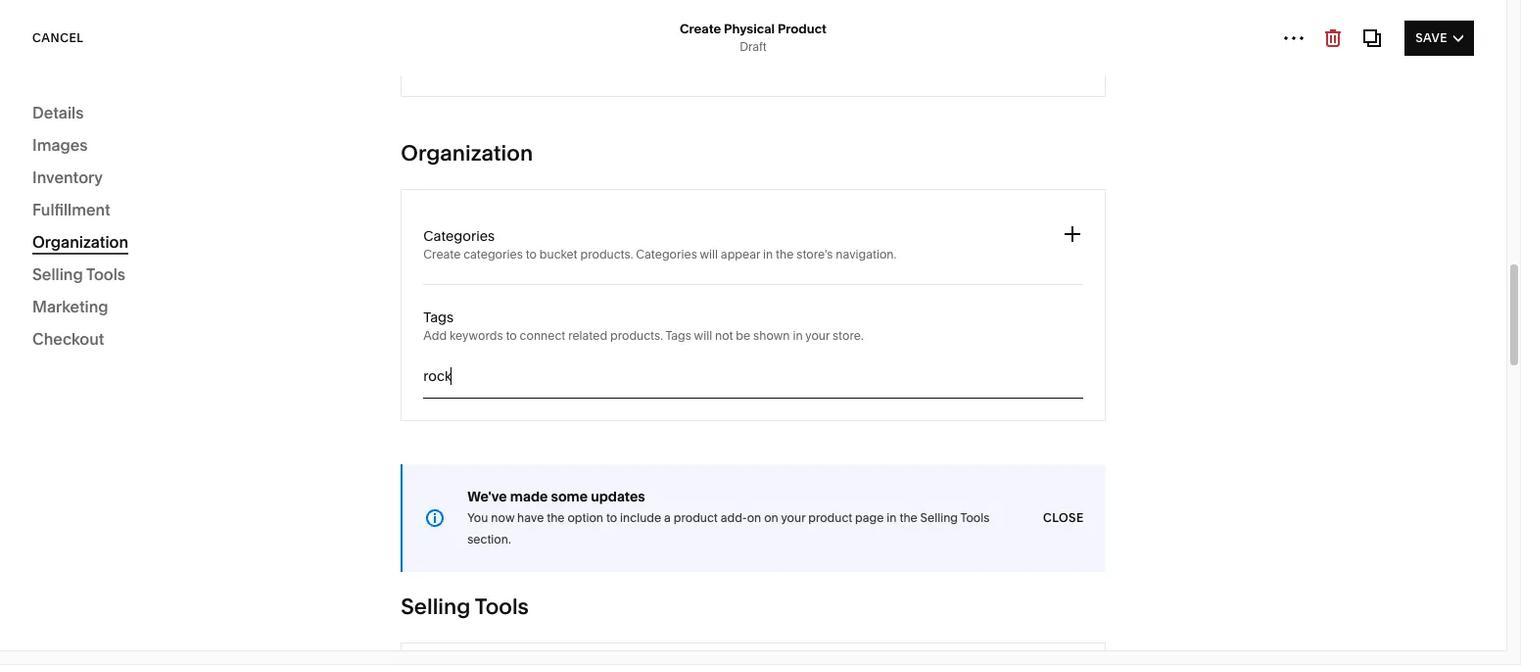Task type: locate. For each thing, give the bounding box(es) containing it.
add left products
[[363, 233, 387, 247]]

1 horizontal spatial create
[[680, 21, 721, 36]]

plan.
[[491, 405, 518, 420], [633, 629, 665, 647]]

take
[[441, 629, 469, 647]]

tags right way
[[423, 309, 454, 326]]

1 horizontal spatial in
[[793, 328, 803, 343]]

0 horizontal spatial organization
[[32, 232, 128, 252]]

to left get
[[424, 319, 435, 334]]

the left store's
[[776, 247, 794, 262]]

None field
[[423, 355, 1083, 399]]

choose
[[363, 405, 407, 420]]

add-
[[721, 510, 747, 525]]

ways
[[364, 598, 417, 624]]

tools down invoicing link
[[90, 326, 125, 344]]

0 vertical spatial organization
[[401, 140, 533, 167]]

0 vertical spatial plan.
[[491, 405, 518, 420]]

product
[[778, 21, 827, 36]]

at
[[822, 629, 835, 647]]

1 horizontal spatial product
[[808, 510, 853, 525]]

add inside products add products to your inventory.
[[363, 233, 387, 247]]

0 horizontal spatial plan.
[[491, 405, 518, 420]]

will left not
[[694, 328, 712, 343]]

to
[[443, 233, 454, 247], [526, 247, 537, 262], [424, 319, 435, 334], [506, 328, 517, 343], [606, 510, 617, 525], [422, 598, 443, 624]]

and
[[405, 491, 426, 506]]

selling tools link
[[43, 318, 214, 352]]

1 vertical spatial will
[[694, 328, 712, 343]]

0 vertical spatial create
[[680, 21, 721, 36]]

products. right related
[[610, 328, 663, 343]]

tools
[[86, 265, 125, 284], [90, 326, 125, 344], [961, 510, 990, 525], [475, 594, 529, 620]]

way
[[399, 319, 421, 334]]

appear
[[721, 247, 760, 262]]

to inside categories create categories to bucket products. categories will appear in the store's navigation.
[[526, 247, 537, 262]]

categories left 'appear'
[[636, 247, 697, 262]]

in inside categories create categories to bucket products. categories will appear in the store's navigation.
[[763, 247, 773, 262]]

products. right bucket
[[580, 247, 633, 262]]

in right shown
[[793, 328, 803, 343]]

create
[[680, 21, 721, 36], [423, 247, 461, 262]]

off
[[503, 629, 519, 647]]

0 horizontal spatial products
[[43, 193, 102, 211]]

keywords
[[450, 328, 503, 343]]

subscription choose a subscription plan.
[[363, 386, 518, 420]]

products inside products add products to your inventory.
[[363, 213, 422, 231]]

products.
[[580, 247, 633, 262], [610, 328, 663, 343]]

Add... field
[[423, 365, 573, 387]]

to inside the tags add keywords to connect related products. tags will not be shown in your store.
[[506, 328, 517, 343]]

discounts link
[[43, 252, 214, 285]]

0 vertical spatial products
[[43, 193, 102, 211]]

add inside payments add a way to get paid.
[[363, 319, 387, 334]]

products for products add products to your inventory.
[[363, 213, 422, 231]]

selling up time,
[[401, 594, 471, 620]]

add for payments
[[363, 319, 387, 334]]

a
[[390, 319, 396, 334], [410, 405, 416, 420], [664, 510, 671, 525], [347, 629, 355, 647]]

add down payments
[[363, 319, 387, 334]]

payments
[[363, 299, 428, 317]]

the
[[776, 247, 794, 262], [547, 510, 565, 525], [900, 510, 918, 525]]

to inside products add products to your inventory.
[[443, 233, 454, 247]]

tags
[[423, 309, 454, 326], [666, 328, 692, 343]]

products. inside categories create categories to bucket products. categories will appear in the store's navigation.
[[580, 247, 633, 262]]

a left way
[[390, 319, 396, 334]]

organization
[[401, 140, 533, 167], [32, 232, 128, 252]]

add for products
[[363, 233, 387, 247]]

we've made some updates you now have the option to include a product add-on on your product page in the selling tools section.
[[468, 488, 990, 547]]

for
[[323, 629, 344, 647]]

0 horizontal spatial create
[[423, 247, 461, 262]]

1 horizontal spatial products
[[363, 213, 422, 231]]

1 horizontal spatial the
[[776, 247, 794, 262]]

0 vertical spatial selling tools
[[32, 265, 125, 284]]

your left store. at right
[[806, 328, 830, 343]]

to right products
[[443, 233, 454, 247]]

save
[[1416, 30, 1448, 45]]

products
[[390, 233, 440, 247]]

tags left not
[[666, 328, 692, 343]]

marketing
[[32, 297, 108, 316]]

in right 'appear'
[[763, 247, 773, 262]]

your left inventory.
[[456, 233, 481, 247]]

a right include
[[664, 510, 671, 525]]

2 product from the left
[[808, 510, 853, 525]]

edit site
[[1407, 42, 1465, 57]]

in inside we've made some updates you now have the option to include a product add-on on your product page in the selling tools section.
[[887, 510, 897, 525]]

you
[[468, 510, 488, 525]]

inventory.
[[484, 233, 537, 247]]

0 horizontal spatial on
[[747, 510, 762, 525]]

create left physical
[[680, 21, 721, 36]]

tools left close
[[961, 510, 990, 525]]

1 horizontal spatial plan.
[[633, 629, 665, 647]]

categories up categories
[[423, 227, 495, 245]]

in right page
[[887, 510, 897, 525]]

your right add-
[[781, 510, 806, 525]]

more
[[305, 598, 359, 624]]

to down updates
[[606, 510, 617, 525]]

bucket
[[540, 247, 578, 262]]

invoicing
[[43, 293, 103, 311]]

1 horizontal spatial organization
[[401, 140, 533, 167]]

organization up products add products to your inventory.
[[401, 140, 533, 167]]

0 horizontal spatial the
[[547, 510, 565, 525]]

discounts
[[43, 260, 108, 277]]

a right 'for' at bottom left
[[347, 629, 355, 647]]

store.
[[833, 328, 864, 343]]

categories create categories to bucket products. categories will appear in the store's navigation.
[[423, 227, 897, 262]]

selling inside "link"
[[32, 157, 83, 176]]

will left 'appear'
[[700, 247, 718, 262]]

1 vertical spatial plan.
[[633, 629, 665, 647]]

add inside the tags add keywords to connect related products. tags will not be shown in your store.
[[423, 328, 447, 343]]

0 horizontal spatial product
[[674, 510, 718, 525]]

store
[[431, 127, 485, 154]]

product left page
[[808, 510, 853, 525]]

tags add keywords to connect related products. tags will not be shown in your store.
[[423, 309, 864, 343]]

a down subscription
[[410, 405, 416, 420]]

checkout.
[[838, 629, 901, 647]]

to left bucket
[[526, 247, 537, 262]]

the right page
[[900, 510, 918, 525]]

organization up discounts
[[32, 232, 128, 252]]

selling right page
[[921, 510, 958, 525]]

1 horizontal spatial on
[[764, 510, 779, 525]]

cancel
[[32, 30, 84, 45]]

0 horizontal spatial in
[[763, 247, 773, 262]]

inventory
[[32, 168, 103, 187]]

1 vertical spatial organization
[[32, 232, 128, 252]]

0 horizontal spatial categories
[[423, 227, 495, 245]]

products
[[43, 193, 102, 211], [363, 213, 422, 231]]

selling tools up invoicing
[[32, 265, 125, 284]]

1 horizontal spatial tags
[[666, 328, 692, 343]]

plan. left use
[[633, 629, 665, 647]]

0 vertical spatial in
[[763, 247, 773, 262]]

plan. down add... field
[[491, 405, 518, 420]]

1 vertical spatial products
[[363, 213, 422, 231]]

on
[[747, 510, 762, 525], [764, 510, 779, 525]]

tools up invoicing link
[[86, 265, 125, 284]]

products down inventory
[[43, 193, 102, 211]]

selling down images
[[32, 157, 83, 176]]

selling
[[32, 157, 83, 176], [32, 265, 83, 284], [43, 326, 87, 344], [921, 510, 958, 525], [401, 594, 471, 620]]

1 vertical spatial products.
[[610, 328, 663, 343]]

0 vertical spatial products.
[[580, 247, 633, 262]]

1 vertical spatial categories
[[636, 247, 697, 262]]

1 horizontal spatial categories
[[636, 247, 697, 262]]

the down some
[[547, 510, 565, 525]]

0 vertical spatial will
[[700, 247, 718, 262]]

website link
[[32, 121, 203, 144]]

create left categories
[[423, 247, 461, 262]]

selling tools down "marketing"
[[43, 326, 125, 344]]

to left connect at the left of page
[[506, 328, 517, 343]]

1 vertical spatial in
[[793, 328, 803, 343]]

products up products
[[363, 213, 422, 231]]

product
[[674, 510, 718, 525], [808, 510, 853, 525]]

1 vertical spatial tags
[[666, 328, 692, 343]]

1 vertical spatial create
[[423, 247, 461, 262]]

selling tools up take
[[401, 594, 529, 620]]

1 vertical spatial selling tools
[[43, 326, 125, 344]]

2 horizontal spatial in
[[887, 510, 897, 525]]

live
[[383, 491, 402, 506]]

subscription
[[363, 386, 446, 403]]

2 vertical spatial in
[[887, 510, 897, 525]]

0 vertical spatial tags
[[423, 309, 454, 326]]

edit
[[1407, 42, 1435, 57]]

set
[[310, 127, 344, 154]]

add right way
[[423, 328, 447, 343]]

selling inside we've made some updates you now have the option to include a product add-on on your product page in the selling tools section.
[[921, 510, 958, 525]]

product left add-
[[674, 510, 718, 525]]

to inside we've made some updates you now have the option to include a product add-on on your product page in the selling tools section.
[[606, 510, 617, 525]]

your
[[380, 127, 427, 154], [456, 233, 481, 247], [806, 328, 830, 343], [781, 510, 806, 525]]

add
[[363, 233, 387, 247], [363, 319, 387, 334], [423, 328, 447, 343]]

tools inside we've made some updates you now have the option to include a product add-on on your product page in the selling tools section.
[[961, 510, 990, 525]]

we've
[[468, 488, 507, 506]]

20%
[[472, 629, 500, 647]]

updates
[[591, 488, 645, 506]]



Task type: vqa. For each thing, say whether or not it's contained in the screenshot.
first SHOW from the top
no



Task type: describe. For each thing, give the bounding box(es) containing it.
selling down "marketing"
[[43, 326, 87, 344]]

time,
[[406, 629, 438, 647]]

2 on from the left
[[764, 510, 779, 525]]

limited
[[358, 629, 402, 647]]

cancel button
[[32, 20, 84, 55]]

related
[[568, 328, 608, 343]]

to up time,
[[422, 598, 443, 624]]

sell
[[448, 598, 484, 624]]

start
[[429, 491, 453, 506]]

offer terms. link
[[1027, 629, 1103, 648]]

products add products to your inventory.
[[363, 213, 537, 247]]

2 vertical spatial selling tools
[[401, 594, 529, 620]]

will inside categories create categories to bucket products. categories will appear in the store's navigation.
[[700, 247, 718, 262]]

0 vertical spatial categories
[[423, 227, 495, 245]]

create inside categories create categories to bucket products. categories will appear in the store's navigation.
[[423, 247, 461, 262]]

your inside we've made some updates you now have the option to include a product add-on on your product page in the selling tools section.
[[781, 510, 806, 525]]

expires
[[904, 629, 952, 647]]

physical
[[724, 21, 775, 36]]

section.
[[468, 532, 511, 547]]

in inside the tags add keywords to connect related products. tags will not be shown in your store.
[[793, 328, 803, 343]]

not
[[715, 328, 733, 343]]

site
[[1438, 42, 1465, 57]]

to inside payments add a way to get paid.
[[424, 319, 435, 334]]

products link
[[43, 185, 214, 218]]

close button
[[1043, 501, 1084, 536]]

categories
[[464, 247, 523, 262]]

connect
[[520, 328, 566, 343]]

a inside we've made some updates you now have the option to include a product add-on on your product page in the selling tools section.
[[664, 510, 671, 525]]

close
[[1043, 510, 1084, 525]]

shown
[[754, 328, 790, 343]]

your inside the tags add keywords to connect related products. tags will not be shown in your store.
[[806, 328, 830, 343]]

made
[[510, 488, 548, 506]]

publish
[[363, 472, 412, 489]]

edit site button
[[1397, 32, 1475, 68]]

your inside products add products to your inventory.
[[456, 233, 481, 247]]

more ways to sell
[[305, 598, 484, 624]]

option
[[568, 510, 604, 525]]

images
[[32, 135, 88, 155]]

plan. inside subscription choose a subscription plan.
[[491, 405, 518, 420]]

navigation.
[[836, 247, 897, 262]]

website
[[579, 629, 630, 647]]

now
[[491, 510, 515, 525]]

1 product from the left
[[674, 510, 718, 525]]

set up your store
[[310, 127, 485, 154]]

a inside subscription choose a subscription plan.
[[410, 405, 416, 420]]

payments add a way to get paid.
[[363, 299, 486, 334]]

for a limited time, take 20% off any new website plan. use code w12ctake20 at checkout. expires 12/8/2023. offer terms.
[[323, 629, 1103, 647]]

a inside payments add a way to get paid.
[[390, 319, 396, 334]]

details
[[32, 103, 84, 122]]

tools up off
[[475, 594, 529, 620]]

orders
[[43, 226, 89, 244]]

1 on from the left
[[747, 510, 762, 525]]

store's
[[797, 247, 833, 262]]

w12ctake20
[[732, 629, 819, 647]]

draft
[[740, 39, 767, 54]]

new
[[549, 629, 576, 647]]

get
[[438, 319, 456, 334]]

selling up invoicing
[[32, 265, 83, 284]]

include
[[620, 510, 661, 525]]

have
[[517, 510, 544, 525]]

the inside categories create categories to bucket products. categories will appear in the store's navigation.
[[776, 247, 794, 262]]

selling link
[[32, 156, 203, 179]]

checkout
[[32, 329, 104, 349]]

products for products
[[43, 193, 102, 211]]

orders link
[[43, 218, 214, 252]]

2 horizontal spatial the
[[900, 510, 918, 525]]

offer
[[1027, 629, 1059, 647]]

save button
[[1405, 20, 1474, 55]]

up
[[349, 127, 376, 154]]

be
[[736, 328, 751, 343]]

create inside create physical product draft
[[680, 21, 721, 36]]

paid.
[[459, 319, 486, 334]]

page
[[855, 510, 884, 525]]

any
[[523, 629, 545, 647]]

code
[[696, 629, 729, 647]]

use
[[668, 629, 693, 647]]

0 horizontal spatial tags
[[423, 309, 454, 326]]

fulfillment
[[32, 200, 110, 219]]

invoicing link
[[43, 285, 214, 318]]

will inside the tags add keywords to connect related products. tags will not be shown in your store.
[[694, 328, 712, 343]]

terms.
[[1062, 629, 1103, 647]]

products. inside the tags add keywords to connect related products. tags will not be shown in your store.
[[610, 328, 663, 343]]

go
[[363, 491, 380, 506]]

website
[[32, 121, 93, 141]]

some
[[551, 488, 588, 506]]

12/8/2023.
[[955, 629, 1023, 647]]

selling.
[[456, 491, 495, 506]]

publish go live and start selling.
[[363, 472, 495, 506]]

subscription
[[419, 405, 488, 420]]

create physical product draft
[[680, 21, 827, 54]]

your right up
[[380, 127, 427, 154]]



